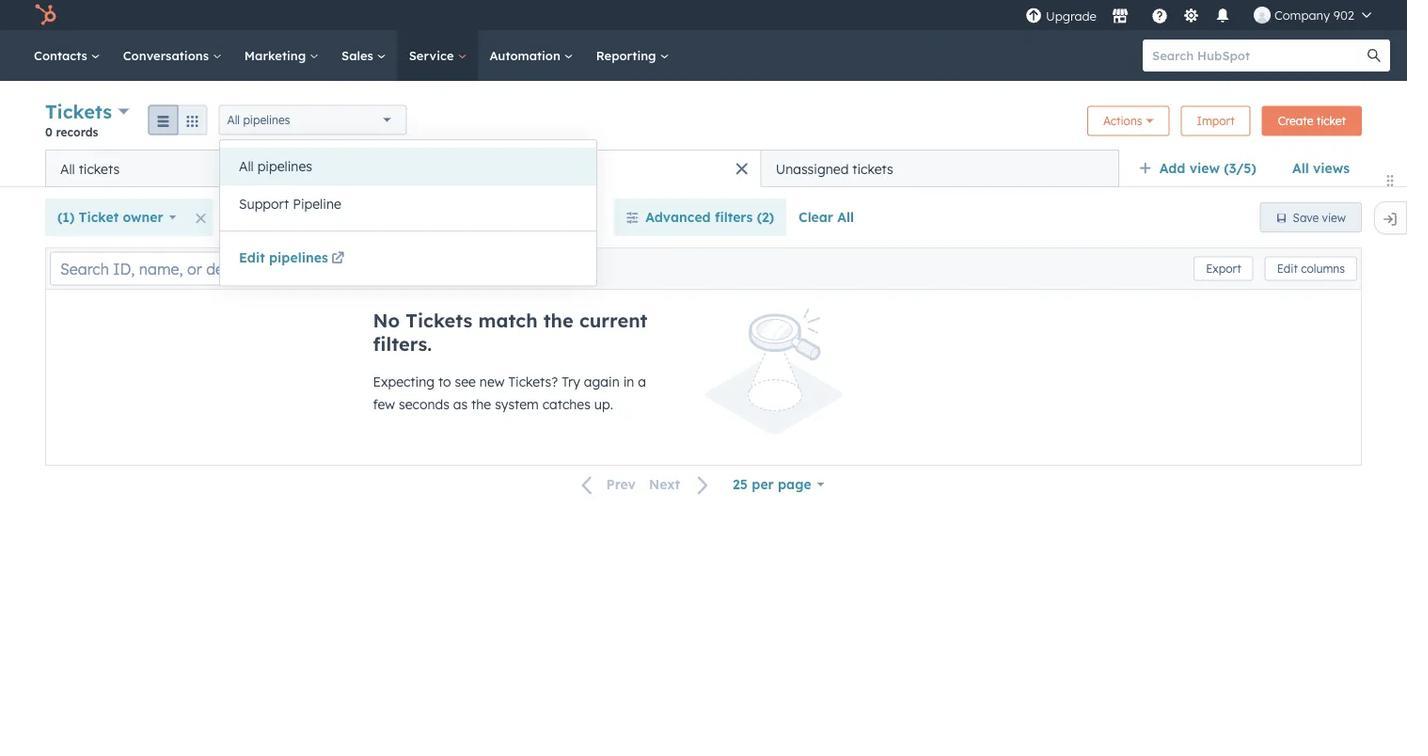 Task type: describe. For each thing, give the bounding box(es) containing it.
date
[[284, 209, 314, 225]]

menu containing company 902
[[1024, 0, 1385, 30]]

all right clear
[[838, 209, 855, 225]]

all for all pipelines button on the left of page
[[239, 158, 254, 175]]

create ticket button
[[1263, 106, 1363, 136]]

create ticket
[[1279, 114, 1347, 128]]

all for 'all tickets' "button"
[[60, 160, 75, 177]]

filters
[[715, 209, 753, 225]]

actions
[[1104, 114, 1143, 128]]

export
[[1207, 262, 1242, 276]]

few
[[373, 396, 395, 413]]

search button
[[1359, 40, 1391, 72]]

tickets banner
[[45, 98, 1363, 150]]

settings link
[[1180, 5, 1203, 25]]

marketing
[[244, 48, 310, 63]]

support pipeline button
[[220, 185, 597, 223]]

upgrade
[[1046, 8, 1097, 24]]

up.
[[595, 396, 613, 413]]

(1)
[[57, 209, 75, 225]]

create date
[[237, 209, 314, 225]]

25
[[733, 476, 748, 493]]

clear all button
[[787, 199, 867, 236]]

all pipelines button
[[220, 148, 597, 185]]

prev button
[[571, 473, 643, 497]]

2 tickets from the left
[[475, 160, 516, 177]]

tickets inside "no tickets match the current filters."
[[406, 309, 473, 332]]

unassigned
[[776, 160, 849, 177]]

edit for edit pipelines
[[239, 249, 265, 266]]

expecting to see new tickets? try again in a few seconds as the system catches up.
[[373, 374, 646, 413]]

sales link
[[330, 30, 398, 81]]

create date button
[[224, 199, 339, 236]]

expecting
[[373, 374, 435, 390]]

all for all views link
[[1293, 160, 1310, 176]]

902
[[1334, 7, 1355, 23]]

tickets for all tickets
[[79, 160, 120, 177]]

company
[[1275, 7, 1331, 23]]

add view (3/5) button
[[1127, 150, 1281, 187]]

save view
[[1294, 210, 1347, 224]]

a
[[638, 374, 646, 390]]

company 902 button
[[1243, 0, 1383, 30]]

ticket
[[1317, 114, 1347, 128]]

as
[[453, 396, 468, 413]]

see
[[455, 374, 476, 390]]

create for create ticket
[[1279, 114, 1314, 128]]

all inside dropdown button
[[227, 113, 240, 127]]

clear all
[[799, 209, 855, 225]]

export button
[[1194, 256, 1254, 281]]

unassigned tickets
[[776, 160, 894, 177]]

(3/5)
[[1224, 160, 1257, 176]]

(1) ticket owner button
[[45, 199, 189, 236]]

prev
[[607, 476, 636, 493]]

all tickets button
[[45, 150, 403, 187]]

per
[[752, 476, 774, 493]]

no tickets match the current filters.
[[373, 309, 648, 356]]

marketplaces button
[[1101, 0, 1140, 30]]

reporting
[[596, 48, 660, 63]]

tickets for unassigned tickets
[[853, 160, 894, 177]]

my open tickets
[[418, 160, 516, 177]]

(2)
[[757, 209, 774, 225]]

all views
[[1293, 160, 1350, 176]]

the inside "no tickets match the current filters."
[[544, 309, 574, 332]]

my open tickets button
[[403, 150, 761, 187]]

contacts link
[[23, 30, 112, 81]]

all pipelines inside dropdown button
[[227, 113, 290, 127]]

marketplaces image
[[1112, 8, 1129, 25]]

Search HubSpot search field
[[1143, 40, 1374, 72]]

owner
[[123, 209, 163, 225]]

help image
[[1152, 8, 1169, 25]]

advanced filters (2)
[[646, 209, 774, 225]]

25 per page button
[[721, 466, 837, 503]]



Task type: vqa. For each thing, say whether or not it's contained in the screenshot.
General
no



Task type: locate. For each thing, give the bounding box(es) containing it.
pipelines down date
[[269, 249, 328, 266]]

all pipelines button
[[219, 105, 407, 135]]

catches
[[543, 396, 591, 413]]

the right match
[[544, 309, 574, 332]]

my
[[418, 160, 436, 177]]

service
[[409, 48, 458, 63]]

pipelines for all pipelines button on the left of page
[[258, 158, 312, 175]]

tickets right open
[[475, 160, 516, 177]]

advanced
[[646, 209, 711, 225]]

reporting link
[[585, 30, 681, 81]]

add view (3/5)
[[1160, 160, 1257, 176]]

edit columns button
[[1265, 256, 1358, 281]]

tickets?
[[509, 374, 558, 390]]

0 vertical spatial tickets
[[45, 100, 112, 123]]

all pipelines inside button
[[239, 158, 312, 175]]

0 vertical spatial view
[[1190, 160, 1220, 176]]

0 horizontal spatial edit
[[239, 249, 265, 266]]

next button
[[643, 473, 721, 497]]

1 horizontal spatial create
[[1279, 114, 1314, 128]]

view for save
[[1323, 210, 1347, 224]]

settings image
[[1183, 8, 1200, 25]]

open
[[440, 160, 471, 177]]

0 horizontal spatial tickets
[[79, 160, 120, 177]]

1 vertical spatial create
[[237, 209, 280, 225]]

system
[[495, 396, 539, 413]]

pipelines inside button
[[258, 158, 312, 175]]

0 horizontal spatial the
[[472, 396, 491, 413]]

0 horizontal spatial create
[[237, 209, 280, 225]]

to
[[438, 374, 451, 390]]

import
[[1197, 114, 1235, 128]]

edit for edit columns
[[1278, 262, 1298, 276]]

all inside "button"
[[60, 160, 75, 177]]

tickets inside "button"
[[79, 160, 120, 177]]

1 horizontal spatial tickets
[[406, 309, 473, 332]]

the
[[544, 309, 574, 332], [472, 396, 491, 413]]

create inside button
[[1279, 114, 1314, 128]]

automation link
[[478, 30, 585, 81]]

create inside popup button
[[237, 209, 280, 225]]

match
[[479, 309, 538, 332]]

edit pipelines
[[239, 249, 328, 266]]

tickets right no
[[406, 309, 473, 332]]

edit pipelines link
[[239, 247, 348, 271]]

pipelines for edit pipelines link
[[269, 249, 328, 266]]

support pipeline
[[239, 196, 341, 212]]

columns
[[1302, 262, 1346, 276]]

try
[[562, 374, 581, 390]]

menu
[[1024, 0, 1385, 30]]

tickets inside 'tickets' popup button
[[45, 100, 112, 123]]

create
[[1279, 114, 1314, 128], [237, 209, 280, 225]]

hubspot link
[[23, 4, 71, 26]]

tickets up records
[[45, 100, 112, 123]]

unassigned tickets button
[[761, 150, 1120, 187]]

1 horizontal spatial view
[[1323, 210, 1347, 224]]

all down 0 records
[[60, 160, 75, 177]]

25 per page
[[733, 476, 812, 493]]

tickets
[[79, 160, 120, 177], [475, 160, 516, 177], [853, 160, 894, 177]]

marketing link
[[233, 30, 330, 81]]

sales
[[342, 48, 377, 63]]

create for create date
[[237, 209, 280, 225]]

search image
[[1368, 49, 1381, 62]]

notifications button
[[1207, 0, 1239, 30]]

view for add
[[1190, 160, 1220, 176]]

save
[[1294, 210, 1319, 224]]

list box
[[220, 140, 597, 231]]

views
[[1314, 160, 1350, 176]]

create left ticket
[[1279, 114, 1314, 128]]

contacts
[[34, 48, 91, 63]]

filters.
[[373, 332, 432, 356]]

create left date
[[237, 209, 280, 225]]

all up support
[[239, 158, 254, 175]]

0 vertical spatial the
[[544, 309, 574, 332]]

1 vertical spatial view
[[1323, 210, 1347, 224]]

upgrade image
[[1026, 8, 1043, 25]]

all tickets
[[60, 160, 120, 177]]

group inside tickets "banner"
[[148, 105, 208, 135]]

all left 'views'
[[1293, 160, 1310, 176]]

the inside expecting to see new tickets? try again in a few seconds as the system catches up.
[[472, 396, 491, 413]]

clear
[[799, 209, 834, 225]]

1 vertical spatial the
[[472, 396, 491, 413]]

1 link opens in a new window image from the top
[[331, 248, 345, 271]]

list box containing all pipelines
[[220, 140, 597, 231]]

edit columns
[[1278, 262, 1346, 276]]

2 vertical spatial pipelines
[[269, 249, 328, 266]]

view inside 'button'
[[1323, 210, 1347, 224]]

help button
[[1144, 0, 1176, 30]]

new
[[480, 374, 505, 390]]

0 records
[[45, 125, 98, 139]]

2 horizontal spatial tickets
[[853, 160, 894, 177]]

all views link
[[1281, 150, 1363, 187]]

service link
[[398, 30, 478, 81]]

save view button
[[1261, 202, 1363, 232]]

group
[[148, 105, 208, 135]]

support
[[239, 196, 289, 212]]

0 vertical spatial create
[[1279, 114, 1314, 128]]

in
[[624, 374, 635, 390]]

mateo roberts image
[[1254, 7, 1271, 24]]

view inside popup button
[[1190, 160, 1220, 176]]

all
[[227, 113, 240, 127], [239, 158, 254, 175], [1293, 160, 1310, 176], [60, 160, 75, 177], [838, 209, 855, 225]]

page
[[778, 476, 812, 493]]

tickets right unassigned
[[853, 160, 894, 177]]

ticket
[[79, 209, 119, 225]]

pipelines up 'all tickets' "button"
[[243, 113, 290, 127]]

automation
[[490, 48, 564, 63]]

pagination navigation
[[571, 472, 721, 497]]

1 vertical spatial pipelines
[[258, 158, 312, 175]]

2 link opens in a new window image from the top
[[331, 253, 345, 266]]

1 tickets from the left
[[79, 160, 120, 177]]

view
[[1190, 160, 1220, 176], [1323, 210, 1347, 224]]

0 vertical spatial all pipelines
[[227, 113, 290, 127]]

tickets down records
[[79, 160, 120, 177]]

seconds
[[399, 396, 450, 413]]

all up 'all tickets' "button"
[[227, 113, 240, 127]]

import button
[[1181, 106, 1251, 136]]

0
[[45, 125, 53, 139]]

edit
[[239, 249, 265, 266], [1278, 262, 1298, 276]]

company 902
[[1275, 7, 1355, 23]]

Search ID, name, or description search field
[[50, 252, 272, 286]]

all pipelines up 'all tickets' "button"
[[227, 113, 290, 127]]

0 horizontal spatial tickets
[[45, 100, 112, 123]]

edit down create date
[[239, 249, 265, 266]]

0 vertical spatial pipelines
[[243, 113, 290, 127]]

link opens in a new window image
[[331, 248, 345, 271], [331, 253, 345, 266]]

pipelines
[[243, 113, 290, 127], [258, 158, 312, 175], [269, 249, 328, 266]]

1 horizontal spatial edit
[[1278, 262, 1298, 276]]

1 horizontal spatial the
[[544, 309, 574, 332]]

(1) ticket owner
[[57, 209, 163, 225]]

tickets
[[45, 100, 112, 123], [406, 309, 473, 332]]

hubspot image
[[34, 4, 56, 26]]

next
[[649, 476, 680, 493]]

the right as
[[472, 396, 491, 413]]

current
[[580, 309, 648, 332]]

again
[[584, 374, 620, 390]]

view right save
[[1323, 210, 1347, 224]]

edit inside edit pipelines link
[[239, 249, 265, 266]]

no
[[373, 309, 400, 332]]

1 vertical spatial all pipelines
[[239, 158, 312, 175]]

3 tickets from the left
[[853, 160, 894, 177]]

0 horizontal spatial view
[[1190, 160, 1220, 176]]

edit left columns on the right top of the page
[[1278, 262, 1298, 276]]

pipelines inside dropdown button
[[243, 113, 290, 127]]

records
[[56, 125, 98, 139]]

actions button
[[1088, 106, 1170, 136]]

edit inside edit columns button
[[1278, 262, 1298, 276]]

conversations
[[123, 48, 212, 63]]

all pipelines up support
[[239, 158, 312, 175]]

all inside list box
[[239, 158, 254, 175]]

view right add
[[1190, 160, 1220, 176]]

pipelines up support pipeline
[[258, 158, 312, 175]]

conversations link
[[112, 30, 233, 81]]

add
[[1160, 160, 1186, 176]]

pipeline
[[293, 196, 341, 212]]

1 horizontal spatial tickets
[[475, 160, 516, 177]]

notifications image
[[1215, 8, 1232, 25]]

1 vertical spatial tickets
[[406, 309, 473, 332]]

tickets button
[[45, 98, 129, 125]]



